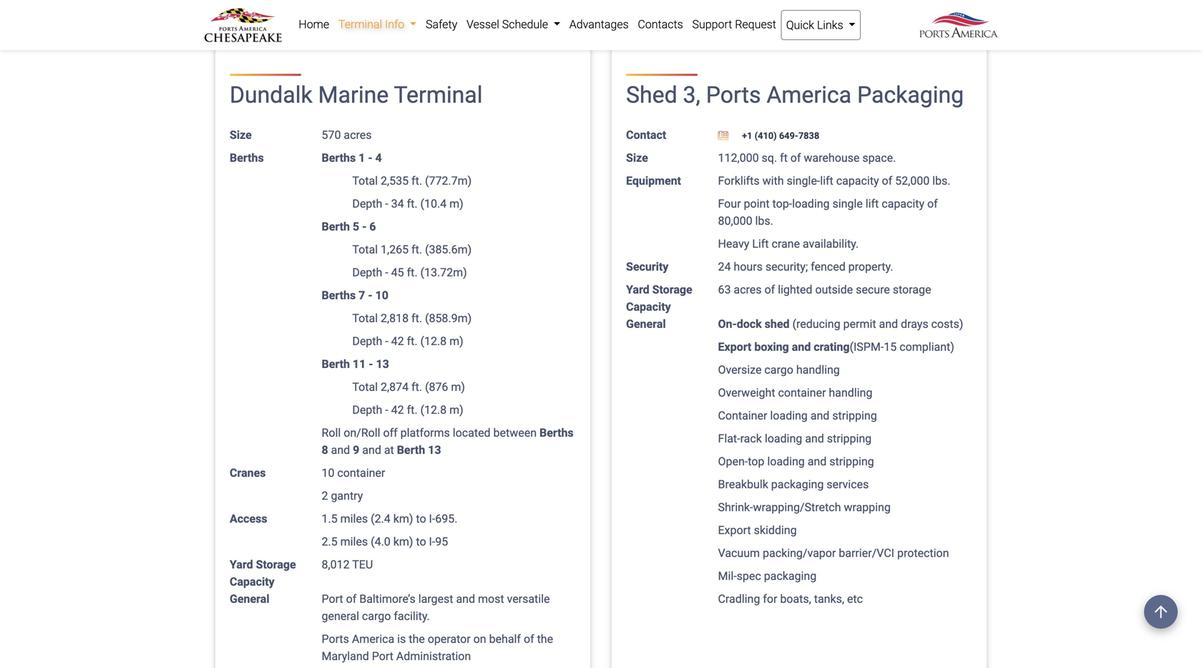 Task type: describe. For each thing, give the bounding box(es) containing it.
(772.7m)
[[425, 174, 472, 188]]

acres for 570
[[344, 128, 372, 142]]

and down overweight container handling
[[811, 409, 830, 422]]

between
[[494, 426, 537, 440]]

2.5
[[322, 535, 338, 548]]

single-
[[787, 174, 821, 188]]

m) up located
[[450, 403, 464, 417]]

of left lighted
[[765, 283, 776, 296]]

4
[[376, 151, 382, 165]]

permit
[[844, 317, 877, 331]]

1 horizontal spatial 10
[[376, 289, 389, 302]]

breakbulk
[[719, 478, 769, 491]]

ft. left (876
[[412, 380, 422, 394]]

dundalk
[[230, 82, 313, 109]]

berth 5 - 6
[[322, 220, 376, 233]]

support request link
[[688, 10, 781, 39]]

- down 2,818
[[385, 334, 389, 348]]

8,012 teu
[[322, 558, 373, 571]]

breakbulk packaging services
[[719, 478, 869, 491]]

boxing
[[755, 340, 790, 354]]

four
[[719, 197, 741, 211]]

i- for 695.
[[429, 512, 436, 526]]

63 acres of lighted outside secure storage
[[719, 283, 932, 296]]

overweight container handling
[[719, 386, 873, 400]]

and up '15'
[[880, 317, 899, 331]]

container
[[719, 409, 768, 422]]

loading up flat-rack loading and stripping on the bottom
[[771, 409, 808, 422]]

wrapping/stretch
[[754, 500, 842, 514]]

1 horizontal spatial america
[[767, 82, 852, 109]]

and down flat-rack loading and stripping on the bottom
[[808, 455, 827, 468]]

tanks,
[[815, 592, 845, 606]]

(4.0
[[371, 535, 391, 548]]

at
[[384, 443, 394, 457]]

vacuum
[[719, 546, 760, 560]]

0 vertical spatial stripping
[[833, 409, 878, 422]]

7838
[[799, 130, 820, 141]]

go to top image
[[1145, 595, 1179, 629]]

property.
[[849, 260, 894, 274]]

terminal inside terminal info link
[[339, 18, 382, 31]]

acres for 63
[[734, 283, 762, 296]]

1 vertical spatial 10
[[322, 466, 335, 480]]

port inside port of baltimore's largest and most versatile general cargo facility.
[[322, 592, 343, 606]]

availability.
[[803, 237, 859, 251]]

total 2,535 ft. (772.7m)
[[353, 174, 472, 188]]

570
[[322, 128, 341, 142]]

total 2,874 ft. (876 m)
[[353, 380, 465, 394]]

container for overweight
[[779, 386, 827, 400]]

boats,
[[781, 592, 812, 606]]

ft. down total 2,818 ft. (858.9m)
[[407, 334, 418, 348]]

lighted
[[778, 283, 813, 296]]

695.
[[436, 512, 458, 526]]

0 vertical spatial ports
[[707, 82, 761, 109]]

0 vertical spatial storage
[[653, 283, 693, 296]]

ft. right 45
[[407, 266, 418, 279]]

570 acres
[[322, 128, 372, 142]]

2 vertical spatial berth
[[397, 443, 425, 457]]

lbs. inside the four point top-loading single lift capacity of 80,000 lbs.
[[756, 214, 774, 228]]

quick links
[[787, 18, 847, 32]]

on-
[[719, 317, 737, 331]]

and down container loading and stripping
[[806, 432, 825, 445]]

single
[[833, 197, 863, 211]]

1 vertical spatial yard
[[230, 558, 253, 571]]

- up "off" on the bottom left
[[385, 403, 389, 417]]

top-
[[773, 197, 793, 211]]

home link
[[294, 10, 334, 39]]

2 the from the left
[[537, 632, 554, 646]]

95
[[436, 535, 448, 548]]

1
[[359, 151, 365, 165]]

operator
[[428, 632, 471, 646]]

(876
[[425, 380, 449, 394]]

80,000
[[719, 214, 753, 228]]

stripping for flat-rack loading and stripping
[[828, 432, 872, 445]]

shrink-wrapping/stretch wrapping
[[719, 500, 891, 514]]

0 horizontal spatial capacity
[[230, 575, 275, 589]]

berths for berths 1 - 4
[[322, 151, 356, 165]]

support
[[693, 18, 733, 31]]

export skidding
[[719, 523, 797, 537]]

equipment
[[627, 174, 682, 188]]

capacity inside the four point top-loading single lift capacity of 80,000 lbs.
[[882, 197, 925, 211]]

1 vertical spatial general
[[230, 592, 270, 606]]

terminal info link
[[334, 10, 421, 39]]

(13.72m)
[[421, 266, 467, 279]]

0 horizontal spatial size
[[230, 128, 252, 142]]

oversize cargo handling
[[719, 363, 840, 377]]

mil-spec packaging
[[719, 569, 817, 583]]

i- for 95
[[429, 535, 436, 548]]

2 42 from the top
[[391, 403, 404, 417]]

to for 95
[[416, 535, 426, 548]]

advantages
[[570, 18, 629, 31]]

compliant)
[[900, 340, 955, 354]]

request
[[736, 18, 777, 31]]

vacuum packing/vapor barrier/vci protection
[[719, 546, 950, 560]]

contacts
[[638, 18, 684, 31]]

km) for (4.0
[[394, 535, 413, 548]]

off
[[383, 426, 398, 440]]

11
[[353, 357, 366, 371]]

on-dock shed (reducing permit and drays costs)
[[719, 317, 964, 331]]

terminal info
[[339, 18, 408, 31]]

m) down (858.9m)
[[450, 334, 464, 348]]

1.5 miles (2.4 km) to i-695.
[[322, 512, 458, 526]]

5
[[353, 220, 360, 233]]

lift
[[753, 237, 769, 251]]

45
[[391, 266, 404, 279]]

- right 11
[[369, 357, 373, 371]]

15
[[884, 340, 897, 354]]

berths for berths
[[230, 151, 264, 165]]

(858.9m)
[[425, 311, 472, 325]]

7
[[359, 289, 365, 302]]

0 vertical spatial packaging
[[772, 478, 824, 491]]

etc
[[848, 592, 864, 606]]

shed
[[627, 82, 678, 109]]

+1
[[743, 130, 753, 141]]

miles for 2.5
[[341, 535, 368, 548]]

ft. right 2,818
[[412, 311, 422, 325]]

3,
[[683, 82, 701, 109]]

- left the 6
[[362, 220, 367, 233]]

links
[[818, 18, 844, 32]]

6
[[370, 220, 376, 233]]

for
[[763, 592, 778, 606]]

2,535
[[381, 174, 409, 188]]

1 42 from the top
[[391, 334, 404, 348]]

space.
[[863, 151, 897, 165]]

3 depth from the top
[[353, 334, 383, 348]]

crane
[[772, 237, 800, 251]]

cradling
[[719, 592, 761, 606]]

1,265
[[381, 243, 409, 256]]

protection
[[898, 546, 950, 560]]

loading inside the four point top-loading single lift capacity of 80,000 lbs.
[[793, 197, 830, 211]]

total for total 1,265 ft. (385.6m)
[[353, 243, 378, 256]]

1 horizontal spatial cargo
[[765, 363, 794, 377]]

lift inside the four point top-loading single lift capacity of 80,000 lbs.
[[866, 197, 879, 211]]

ft. right 2,535
[[412, 174, 422, 188]]

wrapping
[[844, 500, 891, 514]]

2 depth from the top
[[353, 266, 383, 279]]

total 2,818 ft. (858.9m)
[[353, 311, 472, 325]]

1 vertical spatial terminal
[[394, 82, 483, 109]]

ft. right 34
[[407, 197, 418, 211]]

open-top loading and stripping
[[719, 455, 875, 468]]

0 horizontal spatial 13
[[376, 357, 389, 371]]

top
[[748, 455, 765, 468]]

1 the from the left
[[409, 632, 425, 646]]

649-
[[780, 130, 799, 141]]

america inside ports america is the operator on behalf of the maryland port administration
[[352, 632, 395, 646]]

contacts link
[[634, 10, 688, 39]]



Task type: locate. For each thing, give the bounding box(es) containing it.
1 horizontal spatial lift
[[866, 197, 879, 211]]

heavy
[[719, 237, 750, 251]]

of down space.
[[882, 174, 893, 188]]

10 container
[[322, 466, 385, 480]]

1 horizontal spatial capacity
[[627, 300, 671, 314]]

0 vertical spatial capacity
[[837, 174, 880, 188]]

52,000
[[896, 174, 930, 188]]

1 vertical spatial handling
[[829, 386, 873, 400]]

42 down 2,874
[[391, 403, 404, 417]]

2 km) from the top
[[394, 535, 413, 548]]

container up container loading and stripping
[[779, 386, 827, 400]]

total down 11
[[353, 380, 378, 394]]

shed 3, ports america packaging
[[627, 82, 965, 109]]

berths for berths 8
[[540, 426, 574, 440]]

24
[[719, 260, 731, 274]]

- right 1
[[368, 151, 373, 165]]

handling for oversize cargo handling
[[797, 363, 840, 377]]

size
[[230, 128, 252, 142], [627, 151, 649, 165]]

cargo inside port of baltimore's largest and most versatile general cargo facility.
[[362, 609, 391, 623]]

1 vertical spatial cargo
[[362, 609, 391, 623]]

america left is
[[352, 632, 395, 646]]

(410)
[[755, 130, 777, 141]]

capacity down security
[[627, 300, 671, 314]]

0 vertical spatial yard storage capacity
[[627, 283, 693, 314]]

1 horizontal spatial terminal
[[394, 82, 483, 109]]

yard down "access"
[[230, 558, 253, 571]]

1 vertical spatial 42
[[391, 403, 404, 417]]

4 total from the top
[[353, 380, 378, 394]]

km) right (4.0
[[394, 535, 413, 548]]

0 vertical spatial miles
[[341, 512, 368, 526]]

0 horizontal spatial lift
[[821, 174, 834, 188]]

1 vertical spatial miles
[[341, 535, 368, 548]]

1 horizontal spatial general
[[627, 317, 666, 331]]

1 horizontal spatial acres
[[734, 283, 762, 296]]

0 vertical spatial (12.8
[[421, 334, 447, 348]]

1 vertical spatial (12.8
[[421, 403, 447, 417]]

0 vertical spatial container
[[779, 386, 827, 400]]

cargo down baltimore's
[[362, 609, 391, 623]]

with
[[763, 174, 784, 188]]

berths 8
[[322, 426, 574, 457]]

depth up 7 in the left top of the page
[[353, 266, 383, 279]]

barrier/vci
[[839, 546, 895, 560]]

depth up 11
[[353, 334, 383, 348]]

0 vertical spatial km)
[[394, 512, 413, 526]]

yard storage capacity down "access"
[[230, 558, 296, 589]]

1 vertical spatial yard storage capacity
[[230, 558, 296, 589]]

3 total from the top
[[353, 311, 378, 325]]

1 vertical spatial berth
[[322, 357, 350, 371]]

1 horizontal spatial port
[[372, 649, 394, 663]]

packaging up cradling for boats, tanks, etc
[[764, 569, 817, 583]]

berth left 11
[[322, 357, 350, 371]]

forklifts
[[719, 174, 760, 188]]

9
[[353, 443, 360, 457]]

and left most
[[456, 592, 475, 606]]

1 miles from the top
[[341, 512, 368, 526]]

0 horizontal spatial cargo
[[362, 609, 391, 623]]

13 right 11
[[376, 357, 389, 371]]

1 vertical spatial america
[[352, 632, 395, 646]]

yard storage capacity down security
[[627, 283, 693, 314]]

1 km) from the top
[[394, 512, 413, 526]]

warehouse
[[804, 151, 860, 165]]

0 horizontal spatial the
[[409, 632, 425, 646]]

2,874
[[381, 380, 409, 394]]

size down dundalk
[[230, 128, 252, 142]]

0 vertical spatial 13
[[376, 357, 389, 371]]

1 vertical spatial lift
[[866, 197, 879, 211]]

1 vertical spatial i-
[[429, 535, 436, 548]]

container down 9
[[338, 466, 385, 480]]

0 horizontal spatial container
[[338, 466, 385, 480]]

lift down 'warehouse'
[[821, 174, 834, 188]]

2 vertical spatial stripping
[[830, 455, 875, 468]]

point
[[744, 197, 770, 211]]

miles for 1.5
[[341, 512, 368, 526]]

berths for berths 7 - 10
[[322, 289, 356, 302]]

packaging up wrapping/stretch at the right bottom of page
[[772, 478, 824, 491]]

2
[[322, 489, 328, 503]]

1 export from the top
[[719, 340, 752, 354]]

0 horizontal spatial capacity
[[837, 174, 880, 188]]

forklifts with single-lift capacity of 52,000 lbs.
[[719, 174, 951, 188]]

platforms
[[401, 426, 450, 440]]

km) right (2.4 at bottom
[[394, 512, 413, 526]]

and down the '(reducing'
[[792, 340, 811, 354]]

ports up maryland
[[322, 632, 349, 646]]

yard down security
[[627, 283, 650, 296]]

port right maryland
[[372, 649, 394, 663]]

total down 7 in the left top of the page
[[353, 311, 378, 325]]

4 depth from the top
[[353, 403, 383, 417]]

of
[[791, 151, 802, 165], [882, 174, 893, 188], [928, 197, 938, 211], [765, 283, 776, 296], [346, 592, 357, 606], [524, 632, 535, 646]]

1 horizontal spatial container
[[779, 386, 827, 400]]

1 vertical spatial depth - 42 ft. (12.8 m)
[[353, 403, 464, 417]]

0 horizontal spatial america
[[352, 632, 395, 646]]

capacity down "access"
[[230, 575, 275, 589]]

1 horizontal spatial 13
[[428, 443, 441, 457]]

1 total from the top
[[353, 174, 378, 188]]

export for export skidding
[[719, 523, 752, 537]]

cradling for boats, tanks, etc
[[719, 592, 864, 606]]

ports
[[707, 82, 761, 109], [322, 632, 349, 646]]

2 to from the top
[[416, 535, 426, 548]]

1 depth from the top
[[353, 197, 383, 211]]

1 vertical spatial capacity
[[230, 575, 275, 589]]

0 vertical spatial handling
[[797, 363, 840, 377]]

capacity down the 52,000
[[882, 197, 925, 211]]

1 vertical spatial size
[[627, 151, 649, 165]]

of up general
[[346, 592, 357, 606]]

ports inside ports america is the operator on behalf of the maryland port administration
[[322, 632, 349, 646]]

berth left 5
[[322, 220, 350, 233]]

support request
[[693, 18, 777, 31]]

0 vertical spatial 42
[[391, 334, 404, 348]]

1 vertical spatial container
[[338, 466, 385, 480]]

1 vertical spatial stripping
[[828, 432, 872, 445]]

0 vertical spatial general
[[627, 317, 666, 331]]

berths right between
[[540, 426, 574, 440]]

and right 8
[[331, 443, 350, 457]]

on
[[474, 632, 487, 646]]

cargo down boxing
[[765, 363, 794, 377]]

depth - 42 ft. (12.8 m) down total 2,818 ft. (858.9m)
[[353, 334, 464, 348]]

0 vertical spatial yard
[[627, 283, 650, 296]]

berths left 7 in the left top of the page
[[322, 289, 356, 302]]

13
[[376, 357, 389, 371], [428, 443, 441, 457]]

112,000 sq. ft of warehouse space.
[[719, 151, 897, 165]]

0 vertical spatial i-
[[429, 512, 436, 526]]

lbs. down point in the right top of the page
[[756, 214, 774, 228]]

security;
[[766, 260, 809, 274]]

to for 695.
[[416, 512, 426, 526]]

berths inside berths 8
[[540, 426, 574, 440]]

i- down 695.
[[429, 535, 436, 548]]

(12.8 down (858.9m)
[[421, 334, 447, 348]]

ft. down total 2,874 ft. (876 m)
[[407, 403, 418, 417]]

ft. right 1,265 at the left top of page
[[412, 243, 422, 256]]

lift
[[821, 174, 834, 188], [866, 197, 879, 211]]

10 down 8
[[322, 466, 335, 480]]

the
[[409, 632, 425, 646], [537, 632, 554, 646]]

1 vertical spatial port
[[372, 649, 394, 663]]

1 vertical spatial to
[[416, 535, 426, 548]]

dock
[[737, 317, 762, 331]]

ports america is the operator on behalf of the maryland port administration
[[322, 632, 554, 663]]

shed
[[765, 317, 790, 331]]

depth up on/roll
[[353, 403, 383, 417]]

1 vertical spatial 13
[[428, 443, 441, 457]]

to left 95
[[416, 535, 426, 548]]

secure
[[856, 283, 891, 296]]

8
[[322, 443, 328, 457]]

of down the 52,000
[[928, 197, 938, 211]]

2,818
[[381, 311, 409, 325]]

2 miles from the top
[[341, 535, 368, 548]]

0 vertical spatial port
[[322, 592, 343, 606]]

and inside port of baltimore's largest and most versatile general cargo facility.
[[456, 592, 475, 606]]

loading
[[793, 197, 830, 211], [771, 409, 808, 422], [765, 432, 803, 445], [768, 455, 805, 468]]

storage down security
[[653, 283, 693, 296]]

0 horizontal spatial yard
[[230, 558, 253, 571]]

lift right single
[[866, 197, 879, 211]]

total down 1
[[353, 174, 378, 188]]

access
[[230, 512, 267, 526]]

stripping for open-top loading and stripping
[[830, 455, 875, 468]]

skidding
[[754, 523, 797, 537]]

1 horizontal spatial storage
[[653, 283, 693, 296]]

2 export from the top
[[719, 523, 752, 537]]

capacity up single
[[837, 174, 880, 188]]

general
[[627, 317, 666, 331], [230, 592, 270, 606]]

1 vertical spatial ports
[[322, 632, 349, 646]]

berth for berth 11 - 13
[[322, 357, 350, 371]]

berth 11 - 13
[[322, 357, 389, 371]]

phone office image
[[719, 131, 740, 140]]

of inside port of baltimore's largest and most versatile general cargo facility.
[[346, 592, 357, 606]]

1 vertical spatial km)
[[394, 535, 413, 548]]

loading down single-
[[793, 197, 830, 211]]

miles up 8,012 teu
[[341, 535, 368, 548]]

the right behalf
[[537, 632, 554, 646]]

2.5 miles (4.0 km) to i-95
[[322, 535, 448, 548]]

0 horizontal spatial 10
[[322, 466, 335, 480]]

0 vertical spatial capacity
[[627, 300, 671, 314]]

of right behalf
[[524, 632, 535, 646]]

63
[[719, 283, 731, 296]]

to
[[416, 512, 426, 526], [416, 535, 426, 548]]

handling for overweight container handling
[[829, 386, 873, 400]]

- left 45
[[385, 266, 389, 279]]

export boxing and crating (ispm-15 compliant)
[[719, 340, 955, 354]]

size down contact
[[627, 151, 649, 165]]

1 horizontal spatial size
[[627, 151, 649, 165]]

of inside ports america is the operator on behalf of the maryland port administration
[[524, 632, 535, 646]]

total for total 2,818 ft. (858.9m)
[[353, 311, 378, 325]]

0 horizontal spatial acres
[[344, 128, 372, 142]]

total for total 2,874 ft. (876 m)
[[353, 380, 378, 394]]

1 vertical spatial capacity
[[882, 197, 925, 211]]

0 vertical spatial lift
[[821, 174, 834, 188]]

to left 695.
[[416, 512, 426, 526]]

m) right (10.4
[[450, 197, 464, 211]]

and right 9
[[363, 443, 382, 457]]

+1 (410) 649-7838 link
[[719, 130, 820, 141]]

1 depth - 42 ft. (12.8 m) from the top
[[353, 334, 464, 348]]

24 hours security; fenced property.
[[719, 260, 894, 274]]

0 vertical spatial terminal
[[339, 18, 382, 31]]

(2.4
[[371, 512, 391, 526]]

of right ft
[[791, 151, 802, 165]]

four point top-loading single lift capacity of 80,000 lbs.
[[719, 197, 938, 228]]

0 vertical spatial america
[[767, 82, 852, 109]]

1 to from the top
[[416, 512, 426, 526]]

container for 10
[[338, 466, 385, 480]]

export up the oversize
[[719, 340, 752, 354]]

berth for berth 5 - 6
[[322, 220, 350, 233]]

- right 7 in the left top of the page
[[368, 289, 373, 302]]

0 horizontal spatial general
[[230, 592, 270, 606]]

versatile
[[507, 592, 550, 606]]

safety
[[426, 18, 458, 31]]

0 vertical spatial size
[[230, 128, 252, 142]]

america up the 7838
[[767, 82, 852, 109]]

m) right (876
[[451, 380, 465, 394]]

handling down export boxing and crating (ispm-15 compliant) at the right bottom of the page
[[829, 386, 873, 400]]

1 horizontal spatial yard
[[627, 283, 650, 296]]

cargo
[[765, 363, 794, 377], [362, 609, 391, 623]]

1 horizontal spatial capacity
[[882, 197, 925, 211]]

acres down hours on the right of page
[[734, 283, 762, 296]]

capacity
[[837, 174, 880, 188], [882, 197, 925, 211]]

1 i- from the top
[[429, 512, 436, 526]]

1 horizontal spatial yard storage capacity
[[627, 283, 693, 314]]

lbs.
[[933, 174, 951, 188], [756, 214, 774, 228]]

0 vertical spatial to
[[416, 512, 426, 526]]

port inside ports america is the operator on behalf of the maryland port administration
[[372, 649, 394, 663]]

handling down the crating in the bottom right of the page
[[797, 363, 840, 377]]

1 vertical spatial acres
[[734, 283, 762, 296]]

1 (12.8 from the top
[[421, 334, 447, 348]]

34
[[391, 197, 404, 211]]

services
[[827, 478, 869, 491]]

terminal left info
[[339, 18, 382, 31]]

tab list
[[210, 0, 999, 19]]

ports up phone office icon
[[707, 82, 761, 109]]

1 vertical spatial packaging
[[764, 569, 817, 583]]

1 horizontal spatial ports
[[707, 82, 761, 109]]

berth right at
[[397, 443, 425, 457]]

1 vertical spatial storage
[[256, 558, 296, 571]]

shrink-
[[719, 500, 754, 514]]

0 horizontal spatial ports
[[322, 632, 349, 646]]

0 vertical spatial depth - 42 ft. (12.8 m)
[[353, 334, 464, 348]]

2 (12.8 from the top
[[421, 403, 447, 417]]

0 horizontal spatial port
[[322, 592, 343, 606]]

0 horizontal spatial terminal
[[339, 18, 382, 31]]

0 horizontal spatial lbs.
[[756, 214, 774, 228]]

0 vertical spatial 10
[[376, 289, 389, 302]]

1 horizontal spatial the
[[537, 632, 554, 646]]

of inside the four point top-loading single lift capacity of 80,000 lbs.
[[928, 197, 938, 211]]

miles down the gantry
[[341, 512, 368, 526]]

berths down dundalk
[[230, 151, 264, 165]]

lbs. right the 52,000
[[933, 174, 951, 188]]

0 vertical spatial berth
[[322, 220, 350, 233]]

general
[[322, 609, 359, 623]]

km)
[[394, 512, 413, 526], [394, 535, 413, 548]]

port up general
[[322, 592, 343, 606]]

m)
[[450, 197, 464, 211], [450, 334, 464, 348], [451, 380, 465, 394], [450, 403, 464, 417]]

total for total 2,535 ft. (772.7m)
[[353, 174, 378, 188]]

0 vertical spatial export
[[719, 340, 752, 354]]

0 vertical spatial lbs.
[[933, 174, 951, 188]]

baltimore's
[[360, 592, 416, 606]]

2 i- from the top
[[429, 535, 436, 548]]

administration
[[397, 649, 471, 663]]

terminal
[[339, 18, 382, 31], [394, 82, 483, 109]]

loading up open-top loading and stripping
[[765, 432, 803, 445]]

1 vertical spatial lbs.
[[756, 214, 774, 228]]

total down the 6
[[353, 243, 378, 256]]

flat-
[[719, 432, 741, 445]]

(12.8 up roll on/roll off platforms located between on the bottom left of page
[[421, 403, 447, 417]]

1 vertical spatial export
[[719, 523, 752, 537]]

km) for (2.4
[[394, 512, 413, 526]]

the right is
[[409, 632, 425, 646]]

0 vertical spatial cargo
[[765, 363, 794, 377]]

42
[[391, 334, 404, 348], [391, 403, 404, 417]]

depth - 42 ft. (12.8 m) down total 2,874 ft. (876 m)
[[353, 403, 464, 417]]

8,012
[[322, 558, 350, 571]]

rack
[[741, 432, 762, 445]]

0 horizontal spatial storage
[[256, 558, 296, 571]]

export for export boxing and crating (ispm-15 compliant)
[[719, 340, 752, 354]]

acres up 1
[[344, 128, 372, 142]]

- left 34
[[385, 197, 389, 211]]

2 total from the top
[[353, 243, 378, 256]]

berths left 1
[[322, 151, 356, 165]]

safety link
[[421, 10, 462, 39]]

10 right 7 in the left top of the page
[[376, 289, 389, 302]]

depth up the 6
[[353, 197, 383, 211]]

2 depth - 42 ft. (12.8 m) from the top
[[353, 403, 464, 417]]

1 horizontal spatial lbs.
[[933, 174, 951, 188]]

quick
[[787, 18, 815, 32]]

loading up breakbulk packaging services
[[768, 455, 805, 468]]

total 1,265 ft. (385.6m)
[[353, 243, 472, 256]]

schedule
[[502, 18, 548, 31]]

0 vertical spatial acres
[[344, 128, 372, 142]]

depth
[[353, 197, 383, 211], [353, 266, 383, 279], [353, 334, 383, 348], [353, 403, 383, 417]]

0 horizontal spatial yard storage capacity
[[230, 558, 296, 589]]

open-
[[719, 455, 748, 468]]



Task type: vqa. For each thing, say whether or not it's contained in the screenshot.
open
no



